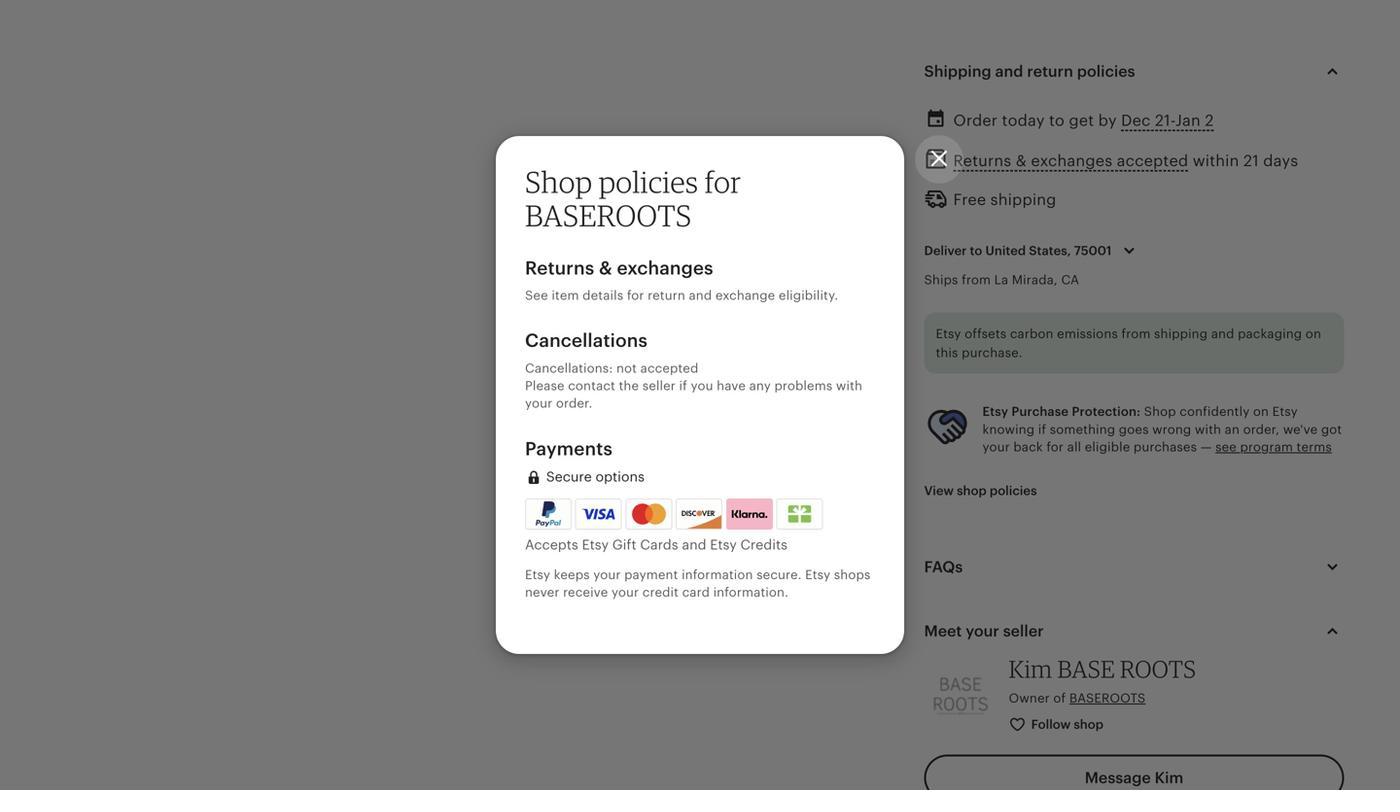 Task type: vqa. For each thing, say whether or not it's contained in the screenshot.
and within the Etsy offsets carbon emissions from shipping and packaging on this purchase.
yes



Task type: describe. For each thing, give the bounding box(es) containing it.
owner
[[1009, 691, 1050, 706]]

for inside the 'shop confidently on etsy knowing if something goes wrong with an order, we've got your back for all eligible purchases —'
[[1046, 440, 1064, 454]]

baseroots
[[525, 197, 692, 233]]

secure
[[546, 469, 592, 485]]

order today to get by dec 21-jan 2
[[953, 112, 1214, 129]]

problems
[[774, 379, 833, 393]]

accepts etsy gift cards and etsy credits
[[525, 537, 787, 553]]

ships
[[924, 273, 958, 287]]

seller
[[642, 379, 676, 393]]

cancellations
[[525, 330, 648, 351]]

if inside the 'shop confidently on etsy knowing if something goes wrong with an order, we've got your back for all eligible purchases —'
[[1038, 422, 1046, 437]]

and down the discover icon in the bottom of the page
[[682, 537, 706, 553]]

to
[[1049, 112, 1065, 129]]

& for returns & exchanges
[[599, 258, 612, 278]]

from inside etsy offsets carbon emissions from shipping and packaging on this purchase.
[[1121, 327, 1151, 341]]

offsets
[[965, 327, 1007, 341]]

21
[[1243, 152, 1259, 169]]

kim
[[1009, 655, 1052, 683]]

policies inside shop policies for baseroots
[[599, 164, 698, 200]]

protection:
[[1072, 405, 1141, 419]]

free
[[953, 191, 986, 209]]

shipping
[[924, 63, 991, 80]]

accepted inside cancellations: not accepted please contact the seller if you have any problems with your order.
[[640, 361, 698, 376]]

packaging
[[1238, 327, 1302, 341]]

eligibility.
[[779, 288, 838, 303]]

if inside cancellations: not accepted please contact the seller if you have any problems with your order.
[[679, 379, 687, 393]]

paypal image
[[528, 502, 569, 527]]

dec 21-jan 2 button
[[1121, 107, 1214, 135]]

emissions
[[1057, 327, 1118, 341]]

etsy up never at the bottom left
[[525, 568, 550, 582]]

payments
[[525, 438, 613, 459]]

free shipping
[[953, 191, 1056, 209]]

contact
[[568, 379, 615, 393]]

etsy up information
[[710, 537, 737, 553]]

exchange
[[715, 288, 775, 303]]

your up receive
[[593, 568, 621, 582]]

1 horizontal spatial accepted
[[1117, 152, 1188, 169]]

on inside etsy offsets carbon emissions from shipping and packaging on this purchase.
[[1306, 327, 1321, 341]]

your inside the 'shop confidently on etsy knowing if something goes wrong with an order, we've got your back for all eligible purchases —'
[[982, 440, 1010, 454]]

this
[[936, 346, 958, 360]]

please
[[525, 379, 565, 393]]

carbon
[[1010, 327, 1054, 341]]

order
[[953, 112, 998, 129]]

order.
[[556, 396, 592, 411]]

purchase.
[[962, 346, 1022, 360]]

options
[[595, 469, 645, 485]]

secure options
[[543, 469, 645, 485]]

you
[[691, 379, 713, 393]]

shop for confidently
[[1144, 405, 1176, 419]]

within
[[1193, 152, 1239, 169]]

returns for returns & exchanges accepted within 21 days
[[953, 152, 1011, 169]]

follow shop button
[[994, 707, 1120, 743]]

back
[[1013, 440, 1043, 454]]

cards
[[640, 537, 678, 553]]

dec
[[1121, 112, 1151, 129]]

of
[[1053, 691, 1066, 706]]

credit
[[642, 585, 679, 600]]

details
[[583, 288, 623, 303]]

wrong
[[1152, 422, 1191, 437]]

and inside dropdown button
[[995, 63, 1023, 80]]

shop policies dialog
[[0, 0, 1400, 790]]

& for returns & exchanges accepted within 21 days
[[1016, 152, 1027, 169]]

—
[[1200, 440, 1212, 454]]

your inside cancellations: not accepted please contact the seller if you have any problems with your order.
[[525, 396, 552, 411]]

get
[[1069, 112, 1094, 129]]

shop policies for baseroots
[[525, 164, 741, 233]]

policies inside dropdown button
[[1077, 63, 1135, 80]]

we've
[[1283, 422, 1318, 437]]

etsy inside the 'shop confidently on etsy knowing if something goes wrong with an order, we've got your back for all eligible purchases —'
[[1272, 405, 1298, 419]]

klarna image
[[726, 499, 773, 530]]

follow
[[1031, 717, 1071, 732]]

roots
[[1120, 655, 1196, 683]]

purchases
[[1134, 440, 1197, 454]]

returns & exchanges accepted within 21 days
[[953, 152, 1298, 169]]

see
[[525, 288, 548, 303]]

shipping and return policies
[[924, 63, 1135, 80]]

confidently
[[1180, 405, 1250, 419]]

not
[[616, 361, 637, 376]]

etsy keeps your payment information secure. etsy shops never receive your credit card information.
[[525, 568, 871, 600]]

all
[[1067, 440, 1081, 454]]

any
[[749, 379, 771, 393]]

shipping and return policies button
[[907, 48, 1362, 95]]

shipping inside etsy offsets carbon emissions from shipping and packaging on this purchase.
[[1154, 327, 1208, 341]]

accepts
[[525, 537, 578, 553]]

item
[[552, 288, 579, 303]]



Task type: locate. For each thing, give the bounding box(es) containing it.
0 horizontal spatial accepted
[[640, 361, 698, 376]]

0 vertical spatial from
[[962, 273, 991, 287]]

shop inside the 'shop confidently on etsy knowing if something goes wrong with an order, we've got your back for all eligible purchases —'
[[1144, 405, 1176, 419]]

jan
[[1175, 112, 1201, 129]]

1 horizontal spatial shop
[[1144, 405, 1176, 419]]

shipping up confidently
[[1154, 327, 1208, 341]]

giftcard image
[[783, 505, 816, 523]]

information
[[682, 568, 753, 582]]

goes
[[1119, 422, 1149, 437]]

on
[[1306, 327, 1321, 341], [1253, 405, 1269, 419]]

returns up item
[[525, 258, 594, 278]]

policies up by at the top
[[1077, 63, 1135, 80]]

exchanges for returns & exchanges
[[617, 258, 713, 278]]

and inside etsy offsets carbon emissions from shipping and packaging on this purchase.
[[1211, 327, 1234, 341]]

0 vertical spatial policies
[[1077, 63, 1135, 80]]

accepted down 21-
[[1117, 152, 1188, 169]]

1 vertical spatial accepted
[[640, 361, 698, 376]]

kim base roots image
[[924, 660, 997, 733]]

etsy offsets carbon emissions from shipping and packaging on this purchase.
[[936, 327, 1321, 360]]

0 vertical spatial accepted
[[1117, 152, 1188, 169]]

1 horizontal spatial exchanges
[[1031, 152, 1113, 169]]

receive
[[563, 585, 608, 600]]

0 vertical spatial &
[[1016, 152, 1027, 169]]

with inside the 'shop confidently on etsy knowing if something goes wrong with an order, we've got your back for all eligible purchases —'
[[1195, 422, 1221, 437]]

0 vertical spatial exchanges
[[1031, 152, 1113, 169]]

exchanges up see item details for return and exchange eligibility.
[[617, 258, 713, 278]]

etsy
[[936, 327, 961, 341], [982, 405, 1008, 419], [1272, 405, 1298, 419], [582, 537, 609, 553], [710, 537, 737, 553], [525, 568, 550, 582], [805, 568, 830, 582]]

21-
[[1155, 112, 1175, 129]]

from left the la
[[962, 273, 991, 287]]

exchanges inside shop policies dialog
[[617, 258, 713, 278]]

on up order,
[[1253, 405, 1269, 419]]

return up 'to'
[[1027, 63, 1073, 80]]

& up "details"
[[599, 258, 612, 278]]

0 horizontal spatial shipping
[[990, 191, 1056, 209]]

by
[[1098, 112, 1117, 129]]

1 vertical spatial shop
[[1144, 405, 1176, 419]]

0 horizontal spatial exchanges
[[617, 258, 713, 278]]

0 vertical spatial for
[[705, 164, 741, 200]]

policies
[[1077, 63, 1135, 80], [599, 164, 698, 200]]

keeps
[[554, 568, 590, 582]]

0 horizontal spatial from
[[962, 273, 991, 287]]

on inside the 'shop confidently on etsy knowing if something goes wrong with an order, we've got your back for all eligible purchases —'
[[1253, 405, 1269, 419]]

return inside shop policies dialog
[[648, 288, 685, 303]]

and left exchange
[[689, 288, 712, 303]]

0 horizontal spatial shop
[[525, 164, 592, 200]]

1 vertical spatial for
[[627, 288, 644, 303]]

returns for returns & exchanges
[[525, 258, 594, 278]]

return down returns & exchanges
[[648, 288, 685, 303]]

shipping right free
[[990, 191, 1056, 209]]

0 vertical spatial shipping
[[990, 191, 1056, 209]]

if down purchase on the bottom right of page
[[1038, 422, 1046, 437]]

etsy left gift
[[582, 537, 609, 553]]

shop for policies
[[525, 164, 592, 200]]

knowing
[[982, 422, 1035, 437]]

0 horizontal spatial policies
[[599, 164, 698, 200]]

1 vertical spatial return
[[648, 288, 685, 303]]

1 vertical spatial returns
[[525, 258, 594, 278]]

something
[[1050, 422, 1115, 437]]

1 vertical spatial with
[[1195, 422, 1221, 437]]

follow shop
[[1031, 717, 1104, 732]]

your down knowing
[[982, 440, 1010, 454]]

with up —
[[1195, 422, 1221, 437]]

returns & exchanges
[[525, 258, 713, 278]]

payment
[[624, 568, 678, 582]]

shipping
[[990, 191, 1056, 209], [1154, 327, 1208, 341]]

etsy up this
[[936, 327, 961, 341]]

2 horizontal spatial for
[[1046, 440, 1064, 454]]

etsy left shops
[[805, 568, 830, 582]]

return
[[1027, 63, 1073, 80], [648, 288, 685, 303]]

returns down order
[[953, 152, 1011, 169]]

kim base roots owner of
[[1009, 655, 1196, 706]]

from
[[962, 273, 991, 287], [1121, 327, 1151, 341]]

accepted
[[1117, 152, 1188, 169], [640, 361, 698, 376]]

0 vertical spatial return
[[1027, 63, 1073, 80]]

policies up returns & exchanges
[[599, 164, 698, 200]]

return inside dropdown button
[[1027, 63, 1073, 80]]

ca
[[1061, 273, 1079, 287]]

with
[[836, 379, 862, 393], [1195, 422, 1221, 437]]

1 vertical spatial &
[[599, 258, 612, 278]]

secure.
[[757, 568, 802, 582]]

eligible
[[1085, 440, 1130, 454]]

& down the today on the right top of the page
[[1016, 152, 1027, 169]]

from right emissions at top right
[[1121, 327, 1151, 341]]

the
[[619, 379, 639, 393]]

accepted up seller
[[640, 361, 698, 376]]

an
[[1225, 422, 1240, 437]]

exchanges
[[1031, 152, 1113, 169], [617, 258, 713, 278]]

1 horizontal spatial with
[[1195, 422, 1221, 437]]

shops
[[834, 568, 871, 582]]

1 horizontal spatial on
[[1306, 327, 1321, 341]]

shop
[[525, 164, 592, 200], [1144, 405, 1176, 419]]

1 horizontal spatial shipping
[[1154, 327, 1208, 341]]

0 vertical spatial with
[[836, 379, 862, 393]]

if
[[679, 379, 687, 393], [1038, 422, 1046, 437]]

cancellations: not accepted please contact the seller if you have any problems with your order.
[[525, 361, 862, 411]]

0 horizontal spatial return
[[648, 288, 685, 303]]

0 vertical spatial shop
[[525, 164, 592, 200]]

0 horizontal spatial returns
[[525, 258, 594, 278]]

your
[[525, 396, 552, 411], [982, 440, 1010, 454], [593, 568, 621, 582], [611, 585, 639, 600]]

2
[[1205, 112, 1214, 129]]

la
[[994, 273, 1008, 287]]

shop
[[1074, 717, 1104, 732]]

0 horizontal spatial on
[[1253, 405, 1269, 419]]

on right packaging
[[1306, 327, 1321, 341]]

mirada,
[[1012, 273, 1058, 287]]

and up the today on the right top of the page
[[995, 63, 1023, 80]]

cancellations:
[[525, 361, 613, 376]]

1 horizontal spatial &
[[1016, 152, 1027, 169]]

if left the you
[[679, 379, 687, 393]]

with inside cancellations: not accepted please contact the seller if you have any problems with your order.
[[836, 379, 862, 393]]

your down payment
[[611, 585, 639, 600]]

etsy up knowing
[[982, 405, 1008, 419]]

1 horizontal spatial if
[[1038, 422, 1046, 437]]

information.
[[713, 585, 789, 600]]

ships from la mirada, ca
[[924, 273, 1079, 287]]

1 horizontal spatial returns
[[953, 152, 1011, 169]]

1 horizontal spatial policies
[[1077, 63, 1135, 80]]

1 vertical spatial exchanges
[[617, 258, 713, 278]]

returns inside shop policies dialog
[[525, 258, 594, 278]]

1 vertical spatial policies
[[599, 164, 698, 200]]

visa image
[[582, 505, 615, 523]]

etsy inside etsy offsets carbon emissions from shipping and packaging on this purchase.
[[936, 327, 961, 341]]

1 vertical spatial shipping
[[1154, 327, 1208, 341]]

0 vertical spatial if
[[679, 379, 687, 393]]

1 horizontal spatial from
[[1121, 327, 1151, 341]]

and left packaging
[[1211, 327, 1234, 341]]

1 horizontal spatial return
[[1027, 63, 1073, 80]]

have
[[717, 379, 746, 393]]

discover image
[[677, 502, 724, 531]]

0 vertical spatial returns
[[953, 152, 1011, 169]]

purchase
[[1011, 405, 1069, 419]]

see item details for return and exchange eligibility.
[[525, 288, 838, 303]]

mastercard image
[[628, 502, 669, 527]]

1 vertical spatial on
[[1253, 405, 1269, 419]]

0 vertical spatial on
[[1306, 327, 1321, 341]]

exchanges for returns & exchanges accepted within 21 days
[[1031, 152, 1113, 169]]

got
[[1321, 422, 1342, 437]]

0 horizontal spatial if
[[679, 379, 687, 393]]

0 horizontal spatial &
[[599, 258, 612, 278]]

with right 'problems'
[[836, 379, 862, 393]]

1 horizontal spatial for
[[705, 164, 741, 200]]

for
[[705, 164, 741, 200], [627, 288, 644, 303], [1046, 440, 1064, 454]]

exchanges down get
[[1031, 152, 1113, 169]]

shop inside shop policies for baseroots
[[525, 164, 592, 200]]

gift
[[612, 537, 636, 553]]

2 vertical spatial for
[[1046, 440, 1064, 454]]

base
[[1057, 655, 1115, 683]]

card
[[682, 585, 710, 600]]

0 horizontal spatial with
[[836, 379, 862, 393]]

your down please
[[525, 396, 552, 411]]

today
[[1002, 112, 1045, 129]]

returns & exchanges accepted button
[[953, 147, 1188, 175]]

& inside shop policies dialog
[[599, 258, 612, 278]]

days
[[1263, 152, 1298, 169]]

etsy purchase protection:
[[982, 405, 1141, 419]]

never
[[525, 585, 560, 600]]

0 horizontal spatial for
[[627, 288, 644, 303]]

order,
[[1243, 422, 1280, 437]]

etsy up we've
[[1272, 405, 1298, 419]]

for inside shop policies for baseroots
[[705, 164, 741, 200]]

1 vertical spatial if
[[1038, 422, 1046, 437]]

credits
[[740, 537, 787, 553]]

1 vertical spatial from
[[1121, 327, 1151, 341]]



